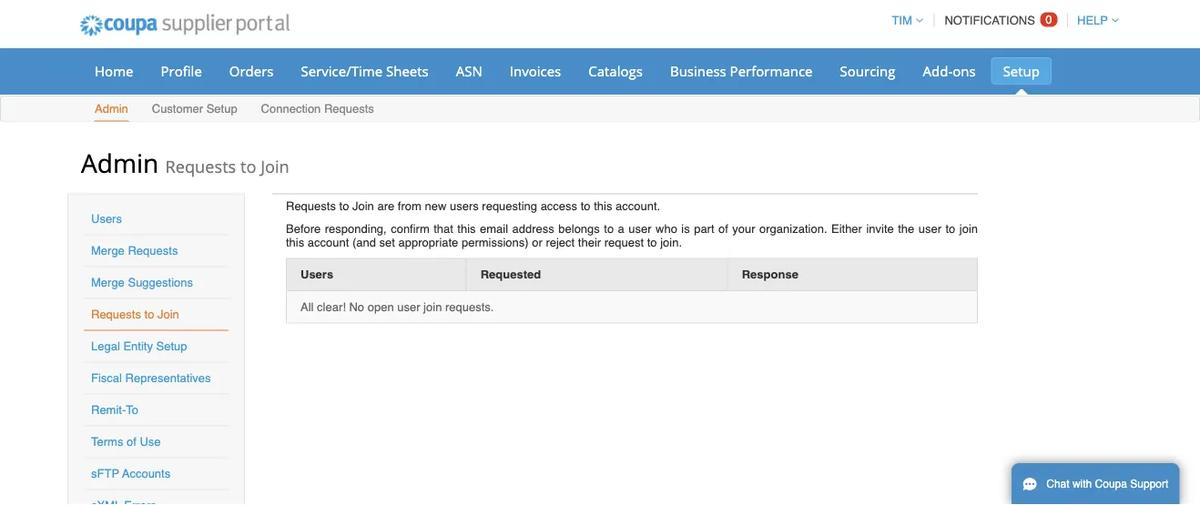Task type: vqa. For each thing, say whether or not it's contained in the screenshot.
Service/Time Sheets
yes



Task type: describe. For each thing, give the bounding box(es) containing it.
remit-to link
[[91, 404, 138, 417]]

requests for connection
[[324, 102, 374, 116]]

asn link
[[444, 57, 494, 85]]

admin for admin requests to join
[[81, 145, 159, 180]]

0 horizontal spatial setup
[[156, 340, 187, 353]]

legal entity setup link
[[91, 340, 187, 353]]

legal
[[91, 340, 120, 353]]

1 horizontal spatial user
[[629, 222, 652, 235]]

admin requests to join
[[81, 145, 289, 180]]

admin link
[[94, 98, 129, 122]]

(and
[[353, 235, 376, 249]]

0 horizontal spatial of
[[127, 435, 137, 449]]

account.
[[616, 199, 661, 213]]

business performance
[[670, 61, 813, 80]]

connection requests link
[[260, 98, 375, 122]]

requests up 'legal'
[[91, 308, 141, 322]]

0
[[1046, 13, 1053, 26]]

terms
[[91, 435, 123, 449]]

help
[[1078, 14, 1109, 27]]

account
[[308, 235, 349, 249]]

invite
[[867, 222, 894, 235]]

sourcing
[[840, 61, 896, 80]]

merge for merge suggestions
[[91, 276, 125, 290]]

connection requests
[[261, 102, 374, 116]]

sftp accounts link
[[91, 467, 171, 481]]

sheets
[[386, 61, 429, 80]]

address
[[513, 222, 555, 235]]

legal entity setup
[[91, 340, 187, 353]]

requests to join are from new users requesting access to this account. before responding, confirm that this email address belongs to a user who is part of your organization. either invite the user to join this account (and set appropriate permissions) or reject their request to join.
[[286, 199, 978, 249]]

connection
[[261, 102, 321, 116]]

navigation containing notifications 0
[[884, 3, 1120, 38]]

business performance link
[[659, 57, 825, 85]]

join.
[[661, 235, 682, 249]]

home link
[[83, 57, 145, 85]]

join inside "admin requests to join"
[[261, 155, 289, 178]]

responding,
[[325, 222, 387, 235]]

requesting
[[482, 199, 538, 213]]

0 horizontal spatial user
[[397, 300, 420, 314]]

support
[[1131, 478, 1169, 491]]

catalogs
[[589, 61, 643, 80]]

part
[[694, 222, 715, 235]]

admin for admin
[[95, 102, 128, 116]]

join for requests to join are from new users requesting access to this account. before responding, confirm that this email address belongs to a user who is part of your organization. either invite the user to join this account (and set appropriate permissions) or reject their request to join.
[[353, 199, 374, 213]]

ons
[[953, 61, 976, 80]]

requests inside requests to join are from new users requesting access to this account. before responding, confirm that this email address belongs to a user who is part of your organization. either invite the user to join this account (and set appropriate permissions) or reject their request to join.
[[286, 199, 336, 213]]

access
[[541, 199, 578, 213]]

notifications
[[945, 14, 1036, 27]]

to
[[126, 404, 138, 417]]

organization.
[[760, 222, 828, 235]]

merge suggestions link
[[91, 276, 193, 290]]

customer
[[152, 102, 203, 116]]

tim
[[892, 14, 913, 27]]

that
[[434, 222, 454, 235]]

help link
[[1070, 14, 1120, 27]]

0 horizontal spatial this
[[286, 235, 304, 249]]

suggestions
[[128, 276, 193, 290]]

sftp accounts
[[91, 467, 171, 481]]

chat with coupa support button
[[1012, 464, 1180, 506]]

0 horizontal spatial users
[[91, 212, 122, 226]]

belongs
[[559, 222, 600, 235]]

service/time
[[301, 61, 383, 80]]

home
[[95, 61, 133, 80]]

2 horizontal spatial user
[[919, 222, 942, 235]]

service/time sheets
[[301, 61, 429, 80]]

customer setup link
[[151, 98, 238, 122]]

requests to join link
[[91, 308, 179, 322]]

your
[[733, 222, 756, 235]]

notifications 0
[[945, 13, 1053, 27]]

confirm
[[391, 222, 430, 235]]

1 vertical spatial setup
[[207, 102, 237, 116]]

customer setup
[[152, 102, 237, 116]]

fiscal representatives
[[91, 372, 211, 385]]

or
[[532, 235, 543, 249]]

who
[[656, 222, 678, 235]]

fiscal
[[91, 372, 122, 385]]

sourcing link
[[829, 57, 908, 85]]

the
[[898, 222, 915, 235]]

new
[[425, 199, 447, 213]]

accounts
[[122, 467, 171, 481]]

join for requests to join
[[158, 308, 179, 322]]

profile link
[[149, 57, 214, 85]]



Task type: locate. For each thing, give the bounding box(es) containing it.
1 horizontal spatial users
[[301, 268, 334, 281]]

2 horizontal spatial join
[[353, 199, 374, 213]]

of left use on the left of page
[[127, 435, 137, 449]]

users
[[91, 212, 122, 226], [301, 268, 334, 281]]

merge down merge requests
[[91, 276, 125, 290]]

merge suggestions
[[91, 276, 193, 290]]

2 horizontal spatial this
[[594, 199, 613, 213]]

user
[[629, 222, 652, 235], [919, 222, 942, 235], [397, 300, 420, 314]]

orders link
[[218, 57, 286, 85]]

user right open
[[397, 300, 420, 314]]

0 vertical spatial of
[[719, 222, 729, 235]]

setup right 'customer'
[[207, 102, 237, 116]]

users up "merge requests" link
[[91, 212, 122, 226]]

coupa
[[1096, 478, 1128, 491]]

catalogs link
[[577, 57, 655, 85]]

of inside requests to join are from new users requesting access to this account. before responding, confirm that this email address belongs to a user who is part of your organization. either invite the user to join this account (and set appropriate permissions) or reject their request to join.
[[719, 222, 729, 235]]

permissions)
[[462, 235, 529, 249]]

users link
[[91, 212, 122, 226]]

user right the the
[[919, 222, 942, 235]]

requests.
[[445, 300, 494, 314]]

2 horizontal spatial setup
[[1004, 61, 1040, 80]]

requested
[[481, 268, 541, 281]]

business
[[670, 61, 727, 80]]

coupa supplier portal image
[[67, 3, 302, 48]]

join down suggestions
[[158, 308, 179, 322]]

are
[[378, 199, 395, 213]]

chat with coupa support
[[1047, 478, 1169, 491]]

requests down customer setup link
[[165, 155, 236, 178]]

0 horizontal spatial join
[[158, 308, 179, 322]]

join
[[261, 155, 289, 178], [353, 199, 374, 213], [158, 308, 179, 322]]

join
[[960, 222, 978, 235], [424, 300, 442, 314]]

merge down the users link at the left of the page
[[91, 244, 125, 258]]

merge requests
[[91, 244, 178, 258]]

1 horizontal spatial of
[[719, 222, 729, 235]]

users
[[450, 199, 479, 213]]

this left account
[[286, 235, 304, 249]]

0 vertical spatial users
[[91, 212, 122, 226]]

admin down home "link"
[[95, 102, 128, 116]]

merge for merge requests
[[91, 244, 125, 258]]

to
[[240, 155, 256, 178], [339, 199, 349, 213], [581, 199, 591, 213], [604, 222, 614, 235], [946, 222, 956, 235], [647, 235, 657, 249], [144, 308, 154, 322]]

requests up before
[[286, 199, 336, 213]]

add-ons
[[923, 61, 976, 80]]

2 vertical spatial setup
[[156, 340, 187, 353]]

remit-to
[[91, 404, 138, 417]]

is
[[682, 222, 690, 235]]

merge
[[91, 244, 125, 258], [91, 276, 125, 290]]

1 vertical spatial admin
[[81, 145, 159, 180]]

profile
[[161, 61, 202, 80]]

response
[[742, 268, 799, 281]]

0 vertical spatial join
[[960, 222, 978, 235]]

open
[[368, 300, 394, 314]]

requests down service/time
[[324, 102, 374, 116]]

join inside requests to join are from new users requesting access to this account. before responding, confirm that this email address belongs to a user who is part of your organization. either invite the user to join this account (and set appropriate permissions) or reject their request to join.
[[353, 199, 374, 213]]

use
[[140, 435, 161, 449]]

users up all
[[301, 268, 334, 281]]

1 vertical spatial users
[[301, 268, 334, 281]]

requests for merge
[[128, 244, 178, 258]]

all
[[301, 300, 314, 314]]

add-
[[923, 61, 953, 80]]

1 horizontal spatial this
[[458, 222, 476, 235]]

add-ons link
[[911, 57, 988, 85]]

0 horizontal spatial join
[[424, 300, 442, 314]]

sftp
[[91, 467, 119, 481]]

merge requests link
[[91, 244, 178, 258]]

1 vertical spatial join
[[424, 300, 442, 314]]

join left requests.
[[424, 300, 442, 314]]

email
[[480, 222, 508, 235]]

1 horizontal spatial setup
[[207, 102, 237, 116]]

reject
[[546, 235, 575, 249]]

orders
[[229, 61, 274, 80]]

this down users
[[458, 222, 476, 235]]

setup down notifications 0
[[1004, 61, 1040, 80]]

of right part
[[719, 222, 729, 235]]

0 vertical spatial setup
[[1004, 61, 1040, 80]]

of
[[719, 222, 729, 235], [127, 435, 137, 449]]

entity
[[123, 340, 153, 353]]

1 vertical spatial join
[[353, 199, 374, 213]]

1 horizontal spatial join
[[261, 155, 289, 178]]

requests inside "admin requests to join"
[[165, 155, 236, 178]]

before
[[286, 222, 321, 235]]

their
[[578, 235, 601, 249]]

0 vertical spatial admin
[[95, 102, 128, 116]]

user right "a"
[[629, 222, 652, 235]]

admin
[[95, 102, 128, 116], [81, 145, 159, 180]]

no
[[349, 300, 364, 314]]

join inside requests to join are from new users requesting access to this account. before responding, confirm that this email address belongs to a user who is part of your organization. either invite the user to join this account (and set appropriate permissions) or reject their request to join.
[[960, 222, 978, 235]]

admin down "admin" link at the top left of page
[[81, 145, 159, 180]]

performance
[[730, 61, 813, 80]]

invoices link
[[498, 57, 573, 85]]

join left are
[[353, 199, 374, 213]]

either
[[832, 222, 863, 235]]

representatives
[[125, 372, 211, 385]]

requests up suggestions
[[128, 244, 178, 258]]

clear!
[[317, 300, 346, 314]]

navigation
[[884, 3, 1120, 38]]

requests for admin
[[165, 155, 236, 178]]

join right the the
[[960, 222, 978, 235]]

setup up representatives
[[156, 340, 187, 353]]

chat
[[1047, 478, 1070, 491]]

fiscal representatives link
[[91, 372, 211, 385]]

1 merge from the top
[[91, 244, 125, 258]]

service/time sheets link
[[289, 57, 441, 85]]

0 vertical spatial merge
[[91, 244, 125, 258]]

setup
[[1004, 61, 1040, 80], [207, 102, 237, 116], [156, 340, 187, 353]]

from
[[398, 199, 422, 213]]

requests inside connection requests link
[[324, 102, 374, 116]]

requests to join
[[91, 308, 179, 322]]

remit-
[[91, 404, 126, 417]]

this up belongs
[[594, 199, 613, 213]]

to inside "admin requests to join"
[[240, 155, 256, 178]]

terms of use
[[91, 435, 161, 449]]

join down connection at the top of page
[[261, 155, 289, 178]]

requests
[[324, 102, 374, 116], [165, 155, 236, 178], [286, 199, 336, 213], [128, 244, 178, 258], [91, 308, 141, 322]]

1 vertical spatial of
[[127, 435, 137, 449]]

1 vertical spatial merge
[[91, 276, 125, 290]]

terms of use link
[[91, 435, 161, 449]]

with
[[1073, 478, 1093, 491]]

set
[[380, 235, 395, 249]]

2 vertical spatial join
[[158, 308, 179, 322]]

tim link
[[884, 14, 924, 27]]

2 merge from the top
[[91, 276, 125, 290]]

request
[[605, 235, 644, 249]]

asn
[[456, 61, 483, 80]]

invoices
[[510, 61, 561, 80]]

1 horizontal spatial join
[[960, 222, 978, 235]]

0 vertical spatial join
[[261, 155, 289, 178]]

all clear! no open user join requests.
[[301, 300, 494, 314]]

setup link
[[992, 57, 1052, 85]]



